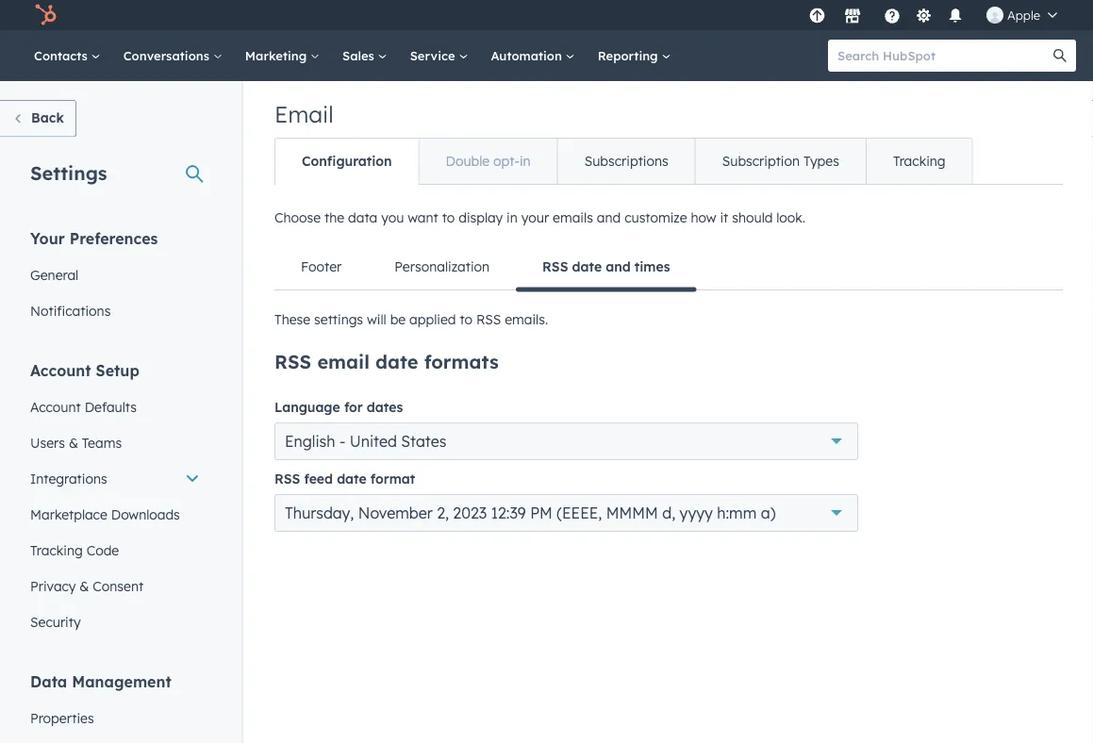 Task type: vqa. For each thing, say whether or not it's contained in the screenshot.
and
yes



Task type: locate. For each thing, give the bounding box(es) containing it.
tracking code
[[30, 542, 119, 559]]

settings
[[314, 311, 363, 328]]

contacts link
[[23, 30, 112, 81]]

and
[[597, 210, 621, 226], [606, 259, 631, 275]]

subscriptions link
[[557, 139, 695, 184]]

account setup element
[[19, 360, 211, 640]]

in
[[520, 153, 531, 169], [507, 210, 518, 226]]

emails
[[553, 210, 594, 226]]

integrations
[[30, 470, 107, 487]]

rss inside "link"
[[543, 259, 569, 275]]

service link
[[399, 30, 480, 81]]

will
[[367, 311, 387, 328]]

to right the 'want'
[[442, 210, 455, 226]]

integrations button
[[19, 461, 211, 497]]

1 vertical spatial and
[[606, 259, 631, 275]]

security
[[30, 614, 81, 630]]

1 vertical spatial date
[[376, 350, 419, 374]]

0 horizontal spatial tracking
[[30, 542, 83, 559]]

conversations
[[123, 48, 213, 63]]

0 horizontal spatial &
[[69, 435, 78, 451]]

0 horizontal spatial in
[[507, 210, 518, 226]]

preferences
[[70, 229, 158, 248]]

1 vertical spatial tracking
[[30, 542, 83, 559]]

1 account from the top
[[30, 361, 91, 380]]

formats
[[424, 350, 499, 374]]

and inside "link"
[[606, 259, 631, 275]]

1 vertical spatial account
[[30, 399, 81, 415]]

tracking
[[894, 153, 946, 169], [30, 542, 83, 559]]

marketplaces button
[[833, 0, 873, 30]]

2 vertical spatial date
[[337, 471, 367, 487]]

rss down choose the data you want to display in your emails and customize how it should look.
[[543, 259, 569, 275]]

& right users
[[69, 435, 78, 451]]

navigation
[[275, 138, 974, 185], [275, 244, 1064, 292]]

rss down these
[[275, 350, 312, 374]]

0 vertical spatial date
[[572, 259, 602, 275]]

marketplaces image
[[845, 8, 862, 25]]

bob builder image
[[987, 7, 1004, 24]]

1 navigation from the top
[[275, 138, 974, 185]]

navigation containing configuration
[[275, 138, 974, 185]]

english - united states button
[[275, 423, 859, 461]]

thursday, november 2, 2023 12:39 pm (eeee, mmmm d, yyyy h:mm a)
[[285, 504, 776, 523]]

it
[[721, 210, 729, 226]]

service
[[410, 48, 459, 63]]

2 navigation from the top
[[275, 244, 1064, 292]]

should
[[733, 210, 773, 226]]

0 vertical spatial tracking
[[894, 153, 946, 169]]

these settings will be applied to rss emails.
[[275, 311, 548, 328]]

tracking for tracking code
[[30, 542, 83, 559]]

navigation for choose the data you want to display in your emails and customize how it should look.
[[275, 244, 1064, 292]]

look.
[[777, 210, 806, 226]]

1 horizontal spatial date
[[376, 350, 419, 374]]

date down emails
[[572, 259, 602, 275]]

1 horizontal spatial in
[[520, 153, 531, 169]]

customize
[[625, 210, 688, 226]]

double
[[446, 153, 490, 169]]

conversations link
[[112, 30, 234, 81]]

in up your
[[520, 153, 531, 169]]

2 horizontal spatial date
[[572, 259, 602, 275]]

a)
[[761, 504, 776, 523]]

and right emails
[[597, 210, 621, 226]]

sales
[[343, 48, 378, 63]]

users
[[30, 435, 65, 451]]

your preferences
[[30, 229, 158, 248]]

users & teams link
[[19, 425, 211, 461]]

you
[[381, 210, 404, 226]]

tracking inside the account setup "element"
[[30, 542, 83, 559]]

tracking code link
[[19, 533, 211, 569]]

properties link
[[19, 701, 211, 737]]

navigation containing footer
[[275, 244, 1064, 292]]

these
[[275, 311, 311, 328]]

users & teams
[[30, 435, 122, 451]]

hubspot image
[[34, 4, 57, 26]]

general
[[30, 267, 79, 283]]

and left times at the top right of page
[[606, 259, 631, 275]]

security link
[[19, 605, 211, 640]]

1 vertical spatial in
[[507, 210, 518, 226]]

1 horizontal spatial &
[[80, 578, 89, 595]]

1 vertical spatial navigation
[[275, 244, 1064, 292]]

notifications button
[[940, 0, 972, 30]]

navigation down customize on the right of the page
[[275, 244, 1064, 292]]

settings
[[30, 161, 107, 185]]

properties
[[30, 710, 94, 727]]

data
[[348, 210, 378, 226]]

search image
[[1054, 49, 1067, 62]]

0 vertical spatial account
[[30, 361, 91, 380]]

1 horizontal spatial tracking
[[894, 153, 946, 169]]

& right privacy
[[80, 578, 89, 595]]

d,
[[663, 504, 676, 523]]

0 vertical spatial &
[[69, 435, 78, 451]]

account defaults link
[[19, 389, 211, 425]]

0 horizontal spatial date
[[337, 471, 367, 487]]

choose
[[275, 210, 321, 226]]

1 horizontal spatial to
[[460, 311, 473, 328]]

downloads
[[111, 506, 180, 523]]

0 vertical spatial and
[[597, 210, 621, 226]]

account up account defaults
[[30, 361, 91, 380]]

0 vertical spatial to
[[442, 210, 455, 226]]

marketplace downloads
[[30, 506, 180, 523]]

rss
[[543, 259, 569, 275], [477, 311, 501, 328], [275, 350, 312, 374], [275, 471, 300, 487]]

notifications image
[[948, 8, 965, 25]]

0 vertical spatial navigation
[[275, 138, 974, 185]]

date right 'feed'
[[337, 471, 367, 487]]

for
[[344, 399, 363, 416]]

0 horizontal spatial to
[[442, 210, 455, 226]]

1 vertical spatial to
[[460, 311, 473, 328]]

november
[[358, 504, 433, 523]]

to right the applied
[[460, 311, 473, 328]]

account
[[30, 361, 91, 380], [30, 399, 81, 415]]

date
[[572, 259, 602, 275], [376, 350, 419, 374], [337, 471, 367, 487]]

& inside users & teams link
[[69, 435, 78, 451]]

united
[[350, 432, 397, 451]]

rss left 'feed'
[[275, 471, 300, 487]]

date for rss email date formats
[[376, 350, 419, 374]]

date for rss feed date format
[[337, 471, 367, 487]]

in left your
[[507, 210, 518, 226]]

1 vertical spatial &
[[80, 578, 89, 595]]

marketplace
[[30, 506, 107, 523]]

tracking for tracking
[[894, 153, 946, 169]]

dates
[[367, 399, 403, 416]]

date down be
[[376, 350, 419, 374]]

2 account from the top
[[30, 399, 81, 415]]

account up users
[[30, 399, 81, 415]]

thursday, november 2, 2023 12:39 pm (eeee, mmmm d, yyyy h:mm a) button
[[275, 495, 859, 532]]

rss for rss feed date format
[[275, 471, 300, 487]]

0 vertical spatial in
[[520, 153, 531, 169]]

&
[[69, 435, 78, 451], [80, 578, 89, 595]]

marketing link
[[234, 30, 331, 81]]

choose the data you want to display in your emails and customize how it should look.
[[275, 210, 806, 226]]

automation
[[491, 48, 566, 63]]

setup
[[96, 361, 139, 380]]

navigation up customize on the right of the page
[[275, 138, 974, 185]]

& inside the privacy & consent link
[[80, 578, 89, 595]]

code
[[87, 542, 119, 559]]



Task type: describe. For each thing, give the bounding box(es) containing it.
types
[[804, 153, 840, 169]]

your
[[30, 229, 65, 248]]

display
[[459, 210, 503, 226]]

your preferences element
[[19, 228, 211, 329]]

2,
[[437, 504, 449, 523]]

reporting link
[[587, 30, 683, 81]]

english
[[285, 432, 336, 451]]

upgrade image
[[809, 8, 826, 25]]

configuration link
[[276, 139, 419, 184]]

rss for rss date and times
[[543, 259, 569, 275]]

personalization link
[[368, 244, 516, 290]]

Search HubSpot search field
[[829, 40, 1060, 72]]

to for applied
[[460, 311, 473, 328]]

footer link
[[275, 244, 368, 290]]

thursday,
[[285, 504, 354, 523]]

sales link
[[331, 30, 399, 81]]

upgrade link
[[806, 5, 830, 25]]

be
[[390, 311, 406, 328]]

management
[[72, 672, 172, 691]]

account for account defaults
[[30, 399, 81, 415]]

help button
[[877, 0, 909, 30]]

yyyy
[[680, 504, 713, 523]]

rss feed date format
[[275, 471, 415, 487]]

data management element
[[19, 672, 211, 744]]

contacts
[[34, 48, 91, 63]]

(eeee,
[[557, 504, 602, 523]]

-
[[340, 432, 346, 451]]

applied
[[410, 311, 456, 328]]

automation link
[[480, 30, 587, 81]]

rss date and times
[[543, 259, 671, 275]]

data
[[30, 672, 67, 691]]

language
[[275, 399, 340, 416]]

subscription
[[723, 153, 800, 169]]

email
[[317, 350, 370, 374]]

consent
[[93, 578, 144, 595]]

english - united states
[[285, 432, 447, 451]]

subscription types link
[[695, 139, 866, 184]]

& for privacy
[[80, 578, 89, 595]]

email
[[275, 100, 334, 128]]

subscriptions
[[585, 153, 669, 169]]

navigation for email
[[275, 138, 974, 185]]

2023
[[453, 504, 487, 523]]

teams
[[82, 435, 122, 451]]

double opt-in link
[[419, 139, 557, 184]]

states
[[401, 432, 447, 451]]

notifications
[[30, 302, 111, 319]]

pm
[[531, 504, 553, 523]]

tracking link
[[866, 139, 973, 184]]

marketing
[[245, 48, 311, 63]]

feed
[[304, 471, 333, 487]]

emails.
[[505, 311, 548, 328]]

rss for rss email date formats
[[275, 350, 312, 374]]

apple menu
[[804, 0, 1071, 30]]

want
[[408, 210, 439, 226]]

12:39
[[491, 504, 526, 523]]

format
[[371, 471, 415, 487]]

how
[[691, 210, 717, 226]]

data management
[[30, 672, 172, 691]]

account defaults
[[30, 399, 137, 415]]

to for want
[[442, 210, 455, 226]]

apple button
[[976, 0, 1069, 30]]

notifications link
[[19, 293, 211, 329]]

language for dates
[[275, 399, 403, 416]]

& for users
[[69, 435, 78, 451]]

apple
[[1008, 7, 1041, 23]]

date inside "link"
[[572, 259, 602, 275]]

back
[[31, 109, 64, 126]]

footer
[[301, 259, 342, 275]]

privacy & consent
[[30, 578, 144, 595]]

help image
[[884, 8, 901, 25]]

rss email date formats
[[275, 350, 499, 374]]

mmmm
[[607, 504, 659, 523]]

the
[[325, 210, 345, 226]]

personalization
[[395, 259, 490, 275]]

configuration
[[302, 153, 392, 169]]

settings image
[[916, 8, 933, 25]]

settings link
[[913, 5, 936, 25]]

reporting
[[598, 48, 662, 63]]

rss left emails.
[[477, 311, 501, 328]]

your
[[522, 210, 549, 226]]

back link
[[0, 100, 76, 137]]

general link
[[19, 257, 211, 293]]

search button
[[1045, 40, 1077, 72]]

defaults
[[85, 399, 137, 415]]

privacy & consent link
[[19, 569, 211, 605]]

account setup
[[30, 361, 139, 380]]

account for account setup
[[30, 361, 91, 380]]



